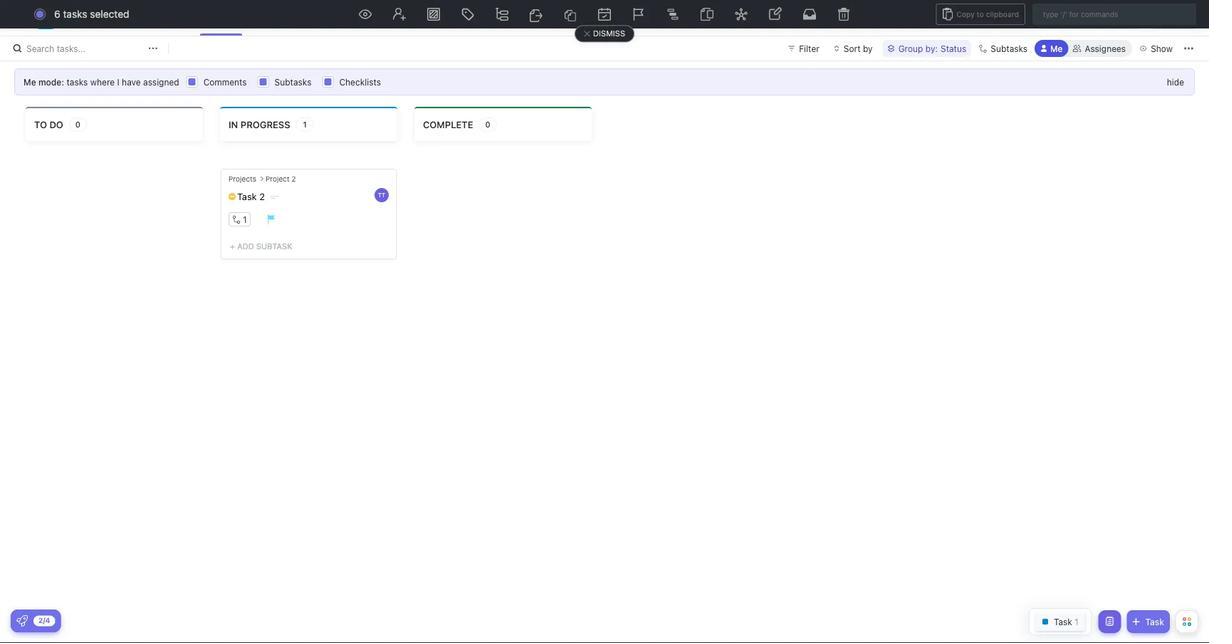 Task type: vqa. For each thing, say whether or not it's contained in the screenshot.
Search
yes



Task type: describe. For each thing, give the bounding box(es) containing it.
sort
[[844, 43, 861, 53]]

+
[[230, 241, 235, 251]]

gantt
[[350, 12, 376, 23]]

list link
[[164, 0, 187, 36]]

automations
[[1043, 13, 1095, 23]]

0 horizontal spatial 1
[[243, 214, 247, 224]]

filter button
[[782, 40, 825, 57]]

hide
[[1167, 77, 1184, 87]]

tasks...
[[57, 43, 86, 53]]

complete
[[423, 119, 473, 130]]

search
[[26, 43, 54, 53]]

list
[[164, 12, 181, 23]]

project
[[266, 174, 290, 183]]

table
[[464, 12, 489, 23]]

chat
[[409, 12, 431, 23]]

status
[[941, 43, 966, 53]]

task 2
[[237, 191, 265, 202]]

subtasks button
[[974, 40, 1032, 57]]

set priority image
[[632, 8, 645, 21]]

subtasks inside dropdown button
[[991, 43, 1028, 53]]

add
[[237, 241, 254, 251]]

do
[[49, 119, 63, 130]]

search tasks...
[[26, 43, 86, 53]]

onboarding checklist button image
[[16, 615, 28, 627]]

2/4
[[38, 616, 50, 625]]

comments
[[203, 77, 247, 87]]

task for task 2
[[237, 191, 257, 202]]

tt button
[[373, 187, 390, 204]]

me mode: tasks where i have assigned
[[23, 77, 179, 87]]

copy
[[957, 10, 975, 18]]

chat link
[[409, 0, 437, 36]]

me for me
[[1050, 43, 1063, 53]]

to do
[[34, 119, 63, 130]]

filter
[[799, 43, 819, 53]]

copy to clipboard button
[[936, 4, 1025, 25]]

sort by button
[[828, 40, 880, 57]]

me button
[[1035, 40, 1068, 57]]

dismiss
[[593, 29, 625, 38]]

by
[[863, 43, 873, 53]]

6
[[54, 8, 60, 20]]



Task type: locate. For each thing, give the bounding box(es) containing it.
0 vertical spatial tasks
[[63, 8, 87, 20]]

task for task
[[1145, 617, 1164, 627]]

1 horizontal spatial to
[[977, 10, 984, 18]]

1 horizontal spatial me
[[1050, 43, 1063, 53]]

0 horizontal spatial me
[[23, 77, 36, 87]]

in
[[229, 119, 238, 130]]

1 for in progress
[[303, 120, 307, 129]]

0 vertical spatial subtasks
[[991, 43, 1028, 53]]

tasks left the where
[[67, 77, 88, 87]]

task
[[237, 191, 257, 202], [1145, 617, 1164, 627]]

2 for task 2
[[259, 191, 265, 202]]

0 vertical spatial me
[[1050, 43, 1063, 53]]

0 vertical spatial 2
[[292, 174, 296, 183]]

table link
[[464, 0, 495, 36]]

gantt link
[[350, 0, 382, 36]]

to inside dropdown button
[[977, 10, 984, 18]]

share
[[1167, 13, 1191, 23]]

2 right project
[[292, 174, 296, 183]]

0 for complete
[[485, 120, 490, 129]]

copy to clipboard
[[957, 10, 1019, 18]]

tt
[[378, 192, 385, 198]]

me for me mode: tasks where i have assigned
[[23, 77, 36, 87]]

dropdown menu image
[[768, 6, 783, 21]]

+ add subtask
[[230, 241, 292, 251]]

space
[[95, 11, 128, 25]]

me
[[1050, 43, 1063, 53], [23, 77, 36, 87]]

group by: status
[[898, 43, 966, 53]]

2 vertical spatial 1
[[243, 214, 247, 224]]

tasks right 6
[[63, 8, 87, 20]]

1 horizontal spatial 2
[[292, 174, 296, 183]]

where
[[90, 77, 115, 87]]

1 horizontal spatial task
[[1145, 617, 1164, 627]]

share button
[[1150, 6, 1196, 29]]

team space
[[63, 11, 128, 25]]

2
[[292, 174, 296, 183], [259, 191, 265, 202]]

team space button
[[57, 2, 128, 33]]

Search tasks... text field
[[26, 38, 145, 58]]

1 vertical spatial 1
[[303, 120, 307, 129]]

onboarding checklist button element
[[16, 615, 28, 627]]

have
[[122, 77, 141, 87]]

1 vertical spatial tasks
[[67, 77, 88, 87]]

subtasks up progress
[[275, 77, 311, 87]]

0 right "do" at the left of page
[[75, 120, 80, 129]]

i
[[117, 77, 119, 87]]

1 vertical spatial subtasks
[[275, 77, 311, 87]]

1 for automations
[[1105, 13, 1109, 23]]

1 horizontal spatial 1
[[303, 120, 307, 129]]

subtask
[[256, 241, 292, 251]]

sort by
[[844, 43, 873, 53]]

1 up assignees
[[1105, 13, 1109, 23]]

1 down task 2
[[243, 214, 247, 224]]

tasks
[[63, 8, 87, 20], [67, 77, 88, 87]]

clipboard
[[986, 10, 1019, 18]]

selected
[[90, 8, 129, 20]]

subtasks
[[991, 43, 1028, 53], [275, 77, 311, 87]]

assignees
[[1085, 43, 1126, 53]]

type '/' for commands field
[[1033, 4, 1196, 25]]

project 2
[[266, 174, 296, 183]]

1 horizontal spatial subtasks
[[991, 43, 1028, 53]]

2 0 from the left
[[485, 120, 490, 129]]

0 horizontal spatial task
[[237, 191, 257, 202]]

assignees button
[[1066, 40, 1132, 57]]

me left mode:
[[23, 77, 36, 87]]

2 for project 2
[[292, 174, 296, 183]]

0 vertical spatial to
[[977, 10, 984, 18]]

to
[[977, 10, 984, 18], [34, 119, 47, 130]]

0 vertical spatial 1
[[1105, 13, 1109, 23]]

me down automations
[[1050, 43, 1063, 53]]

0 horizontal spatial 0
[[75, 120, 80, 129]]

assigned
[[143, 77, 179, 87]]

mode:
[[38, 77, 64, 87]]

1 vertical spatial 2
[[259, 191, 265, 202]]

1 vertical spatial me
[[23, 77, 36, 87]]

1 vertical spatial to
[[34, 119, 47, 130]]

team
[[63, 11, 92, 25]]

2 horizontal spatial 1
[[1105, 13, 1109, 23]]

show button
[[1135, 40, 1177, 57]]

1 right progress
[[303, 120, 307, 129]]

1 horizontal spatial 0
[[485, 120, 490, 129]]

0 horizontal spatial 2
[[259, 191, 265, 202]]

to left "do" at the left of page
[[34, 119, 47, 130]]

in progress
[[229, 119, 290, 130]]

to right copy
[[977, 10, 984, 18]]

by:
[[926, 43, 938, 53]]

projects
[[229, 174, 256, 183]]

1
[[1105, 13, 1109, 23], [303, 120, 307, 129], [243, 214, 247, 224]]

group
[[898, 43, 923, 53]]

checklists
[[339, 77, 381, 87]]

1 vertical spatial task
[[1145, 617, 1164, 627]]

0 vertical spatial task
[[237, 191, 257, 202]]

2 up "+ add subtask"
[[259, 191, 265, 202]]

6 tasks selected
[[54, 8, 129, 20]]

me inside me 'button'
[[1050, 43, 1063, 53]]

0 for to do
[[75, 120, 80, 129]]

0 horizontal spatial to
[[34, 119, 47, 130]]

show
[[1151, 43, 1173, 53]]

0 horizontal spatial subtasks
[[275, 77, 311, 87]]

progress
[[241, 119, 290, 130]]

0
[[75, 120, 80, 129], [485, 120, 490, 129]]

subtasks down clipboard
[[991, 43, 1028, 53]]

0 right complete at left top
[[485, 120, 490, 129]]

1 0 from the left
[[75, 120, 80, 129]]



